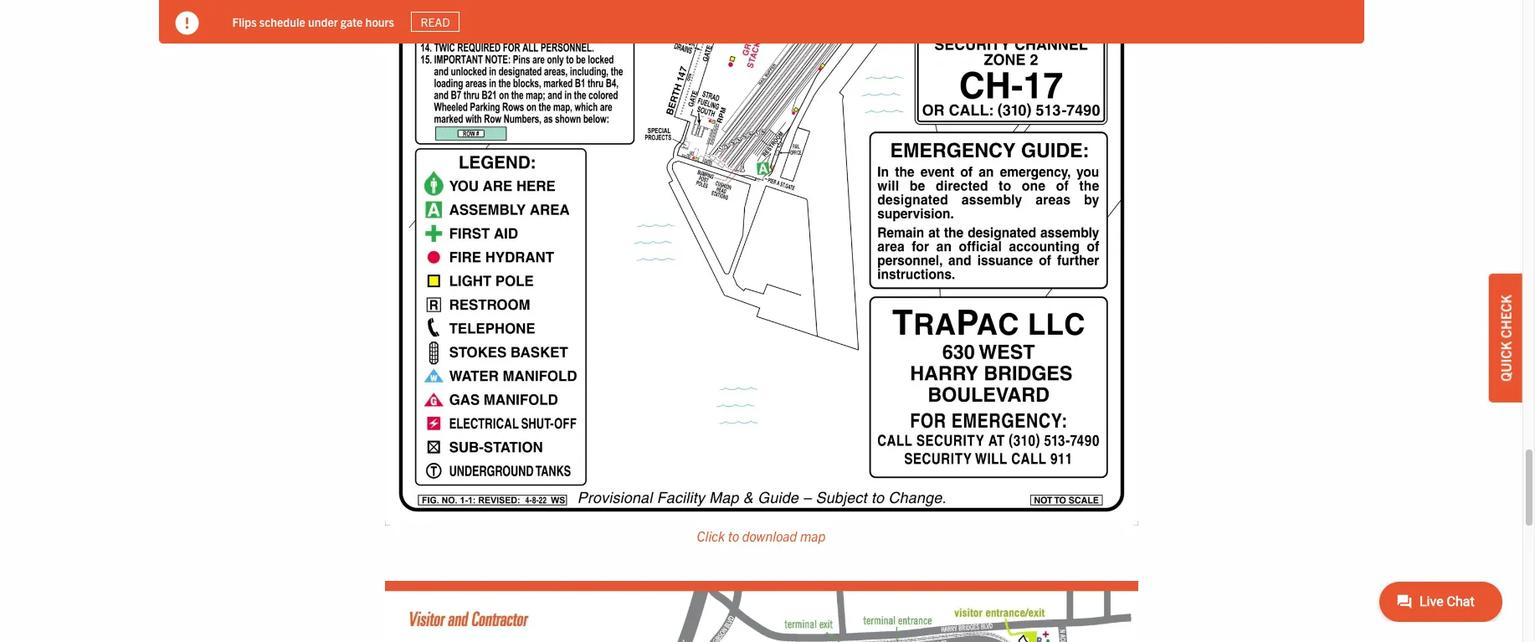 Task type: vqa. For each thing, say whether or not it's contained in the screenshot.
Read link
yes



Task type: locate. For each thing, give the bounding box(es) containing it.
download
[[742, 527, 797, 544]]

flips
[[232, 14, 257, 29]]

quick check link
[[1489, 273, 1523, 402]]

hours
[[366, 14, 394, 29]]

map
[[800, 527, 826, 544]]

schedule
[[259, 14, 305, 29]]

click to download map link
[[697, 527, 826, 544]]

quick check
[[1498, 294, 1514, 381]]



Task type: describe. For each thing, give the bounding box(es) containing it.
to
[[728, 527, 739, 544]]

flips schedule under gate hours
[[232, 14, 394, 29]]

click
[[697, 527, 725, 544]]

click to download map
[[697, 527, 826, 544]]

check
[[1498, 294, 1514, 338]]

read
[[421, 14, 450, 29]]

quick
[[1498, 341, 1514, 381]]

under
[[308, 14, 338, 29]]

gate
[[341, 14, 363, 29]]

read link
[[411, 12, 460, 32]]

solid image
[[175, 12, 199, 35]]



